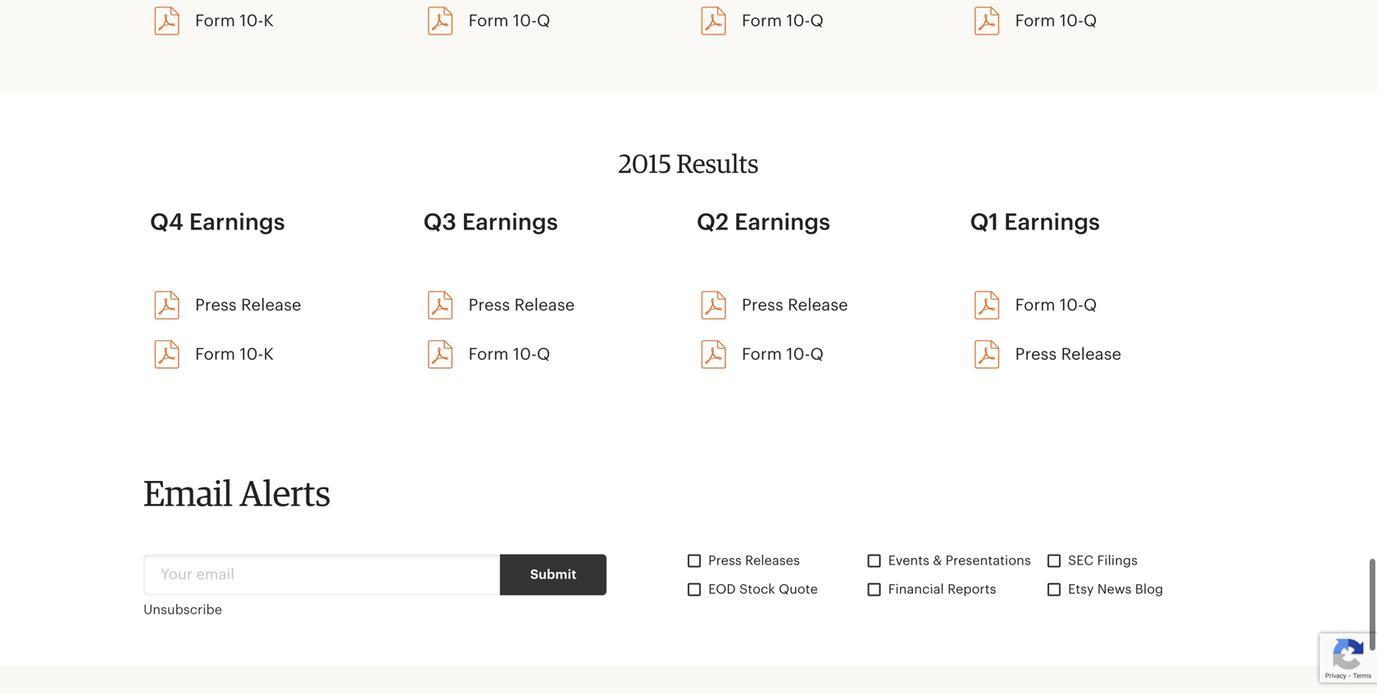 Task type: locate. For each thing, give the bounding box(es) containing it.
2 earnings from the left
[[462, 211, 558, 234]]

1 vertical spatial k
[[264, 347, 274, 363]]

0 vertical spatial k
[[264, 13, 274, 29]]

1 earnings from the left
[[189, 211, 285, 234]]

earnings right q1
[[1005, 211, 1101, 234]]

presentations
[[946, 555, 1031, 568]]

press release link
[[150, 289, 301, 322], [424, 289, 575, 322], [697, 289, 848, 322], [971, 338, 1122, 371]]

q1 earnings
[[971, 211, 1101, 234]]

sec filings
[[1069, 555, 1138, 568]]

3 earnings from the left
[[735, 211, 831, 234]]

events & presentations
[[889, 555, 1031, 568]]

q4 earnings
[[150, 211, 285, 234]]

press release for q2 earnings
[[742, 297, 848, 314]]

filings
[[1098, 555, 1138, 568]]

release for q2 earnings
[[788, 297, 848, 314]]

earnings right q3
[[462, 211, 558, 234]]

1 vertical spatial form 10-k
[[195, 347, 274, 363]]

form 10-q link
[[424, 5, 551, 37], [697, 5, 824, 37], [971, 5, 1098, 37], [971, 289, 1098, 322], [424, 338, 551, 371], [697, 338, 824, 371]]

k
[[264, 13, 274, 29], [264, 347, 274, 363]]

press release link for q4
[[150, 289, 301, 322]]

eod stock quote
[[709, 584, 818, 597]]

earnings right q2
[[735, 211, 831, 234]]

2 form 10-k from the top
[[195, 347, 274, 363]]

earnings for q1 earnings
[[1005, 211, 1101, 234]]

eod
[[709, 584, 736, 597]]

press for q3
[[469, 297, 510, 314]]

10-
[[240, 13, 264, 29], [513, 13, 537, 29], [787, 13, 811, 29], [1060, 13, 1084, 29], [1060, 297, 1084, 314], [240, 347, 264, 363], [513, 347, 537, 363], [787, 347, 811, 363]]

1 form 10-k link from the top
[[150, 5, 274, 37]]

q
[[537, 13, 551, 29], [811, 13, 824, 29], [1084, 13, 1098, 29], [1084, 297, 1098, 314], [537, 347, 551, 363], [811, 347, 824, 363]]

Your email text field
[[144, 555, 500, 596]]

earnings
[[189, 211, 285, 234], [462, 211, 558, 234], [735, 211, 831, 234], [1005, 211, 1101, 234]]

q2 earnings
[[697, 211, 831, 234]]

sec
[[1069, 555, 1094, 568]]

press release for q3 earnings
[[469, 297, 575, 314]]

q4 earnings button
[[150, 211, 410, 260]]

0 vertical spatial form 10-k
[[195, 13, 274, 29]]

2 k from the top
[[264, 347, 274, 363]]

q3 earnings button
[[424, 211, 684, 260]]

alerts
[[240, 478, 331, 514]]

earnings right q4
[[189, 211, 285, 234]]

press release
[[195, 297, 301, 314], [469, 297, 575, 314], [742, 297, 848, 314], [1016, 347, 1122, 363]]

q4
[[150, 211, 184, 234]]

form 10-q
[[469, 13, 551, 29], [742, 13, 824, 29], [1016, 13, 1098, 29], [1016, 297, 1098, 314], [469, 347, 551, 363], [742, 347, 824, 363]]

press release link for q2
[[697, 289, 848, 322]]

releases
[[745, 555, 800, 568]]

1 k from the top
[[264, 13, 274, 29]]

None submit
[[500, 555, 607, 596]]

press
[[195, 297, 237, 314], [469, 297, 510, 314], [742, 297, 784, 314], [1016, 347, 1057, 363], [709, 555, 742, 568]]

&
[[933, 555, 942, 568]]

unsubscribe link
[[144, 604, 329, 617]]

financial
[[889, 584, 944, 597]]

form 10-k
[[195, 13, 274, 29], [195, 347, 274, 363]]

form 10-k link
[[150, 5, 274, 37], [150, 338, 274, 371]]

1 form 10-k from the top
[[195, 13, 274, 29]]

financial reports
[[889, 584, 997, 597]]

reports
[[948, 584, 997, 597]]

release
[[241, 297, 301, 314], [515, 297, 575, 314], [788, 297, 848, 314], [1062, 347, 1122, 363]]

q3
[[424, 211, 457, 234]]

press release for q4 earnings
[[195, 297, 301, 314]]

q2
[[697, 211, 729, 234]]

form
[[195, 13, 235, 29], [469, 13, 509, 29], [742, 13, 782, 29], [1016, 13, 1056, 29], [1016, 297, 1056, 314], [195, 347, 235, 363], [469, 347, 509, 363], [742, 347, 782, 363]]

4 earnings from the left
[[1005, 211, 1101, 234]]

1 vertical spatial form 10-k link
[[150, 338, 274, 371]]

0 vertical spatial form 10-k link
[[150, 5, 274, 37]]



Task type: vqa. For each thing, say whether or not it's contained in the screenshot.


Task type: describe. For each thing, give the bounding box(es) containing it.
etsy news blog
[[1069, 584, 1164, 597]]

earnings for q2 earnings
[[735, 211, 831, 234]]

q3 earnings
[[424, 211, 558, 234]]

press for q2
[[742, 297, 784, 314]]

email alerts footer
[[0, 429, 1378, 695]]

etsy
[[1069, 584, 1094, 597]]

events
[[889, 555, 930, 568]]

2015 results
[[619, 152, 759, 178]]

release for q3 earnings
[[515, 297, 575, 314]]

release for q4 earnings
[[241, 297, 301, 314]]

press for q4
[[195, 297, 237, 314]]

2 form 10-k link from the top
[[150, 338, 274, 371]]

earnings for q3 earnings
[[462, 211, 558, 234]]

email alerts
[[144, 478, 331, 514]]

quote
[[779, 584, 818, 597]]

press release link for q3
[[424, 289, 575, 322]]

news
[[1098, 584, 1132, 597]]

stock
[[740, 584, 776, 597]]

earnings for q4 earnings
[[189, 211, 285, 234]]

press releases
[[709, 555, 800, 568]]

q1
[[971, 211, 999, 234]]

press inside the email alerts footer
[[709, 555, 742, 568]]

2015
[[619, 152, 672, 178]]

none submit inside the email alerts footer
[[500, 555, 607, 596]]

email
[[144, 478, 233, 514]]

q2 earnings button
[[697, 211, 957, 260]]

results
[[677, 152, 759, 178]]

blog
[[1136, 584, 1164, 597]]

unsubscribe
[[144, 604, 222, 617]]

q1 earnings button
[[971, 211, 1231, 260]]



